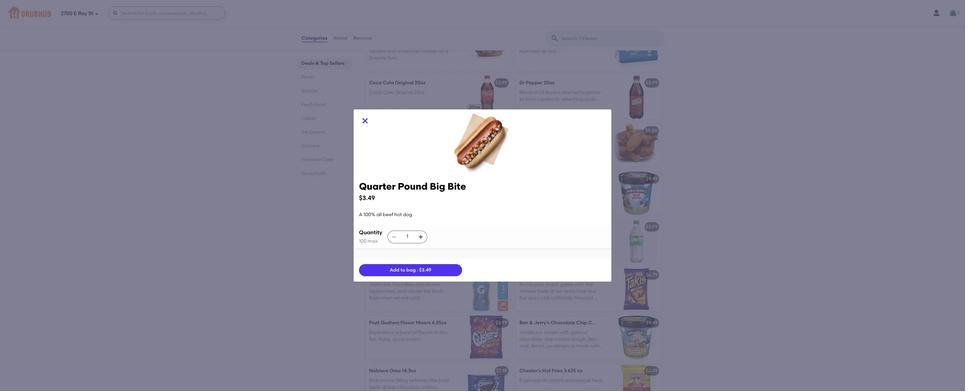 Task type: locate. For each thing, give the bounding box(es) containing it.
cool down gatorade cool blue 28oz on the left bottom of the page
[[393, 282, 404, 287]]

1 horizontal spatial taste
[[547, 240, 559, 246]]

1 vertical spatial svg image
[[392, 234, 397, 240]]

ben up vanilla
[[520, 320, 529, 326]]

gatorade for gatorade cool blue rehydrates, replenishes, and refuels the body. best when served cold.
[[369, 282, 392, 287]]

refreshing
[[545, 42, 568, 47], [561, 96, 584, 102]]

and down 3.625 at the bottom
[[565, 378, 574, 383]]

2 $9.49 from the top
[[646, 320, 658, 326]]

2700 e roy st
[[61, 10, 93, 16]]

always,
[[554, 343, 571, 349]]

this
[[440, 330, 448, 335]]

0 vertical spatial flavors
[[546, 90, 561, 95]]

with up cookie
[[560, 330, 570, 335]]

topped
[[369, 48, 386, 54]]

0 vertical spatial taste
[[547, 240, 559, 246]]

refreshing up day.
[[545, 42, 568, 47]]

$3.99 for blend of 23 flavors married together to form a pefectly refreshing soda.
[[646, 80, 658, 86]]

0 horizontal spatial to
[[401, 267, 406, 273]]

of inside energy drink containing highly quality ingredients of caffeine, taurine, some b-group vitamins, and sugars.
[[396, 240, 401, 246]]

fruit
[[369, 320, 380, 326]]

0 vertical spatial flame-
[[385, 32, 401, 38]]

day.
[[548, 48, 558, 54]]

1 horizontal spatial soft
[[568, 234, 577, 239]]

0 vertical spatial refreshing
[[545, 42, 568, 47]]

svg image down 12oz in the bottom of the page
[[392, 234, 397, 240]]

svg image right the st
[[95, 12, 99, 16]]

e
[[74, 10, 77, 16]]

with up free
[[591, 343, 600, 349]]

$3.49
[[359, 194, 375, 202], [420, 267, 432, 273]]

the inside rich crème filling between the bold taste of two chocolate wafers.
[[430, 378, 438, 383]]

svg image
[[950, 9, 958, 17], [113, 10, 118, 16], [361, 117, 369, 125], [418, 234, 424, 240]]

ben & jerry's chocolate chip cookie dough pint
[[520, 320, 632, 326]]

personal care tab
[[302, 156, 349, 163]]

reviews
[[353, 35, 372, 41]]

to inside the blend of 23 flavors married together to form a pefectly refreshing soda.
[[520, 96, 524, 102]]

0 vertical spatial gatorade
[[369, 272, 392, 278]]

vitamins,
[[403, 247, 424, 253]]

a down 23
[[537, 96, 541, 102]]

0 horizontal spatial taste
[[369, 384, 381, 390]]

and up non-
[[520, 343, 529, 349]]

$9.49 inside button
[[646, 176, 658, 182]]

0 horizontal spatial soft
[[414, 186, 422, 191]]

a inside the blend of 23 flavors married together to form a pefectly refreshing soda.
[[537, 96, 541, 102]]

drink inside lemon-lime flavored soft drink with a crisp, clean taste that quenches your thirst.
[[578, 234, 589, 239]]

100%
[[364, 212, 376, 218]]

7-select water 24 pack image
[[612, 28, 662, 71]]

0 vertical spatial ben
[[520, 320, 529, 326]]

to left 'stay'
[[583, 42, 588, 47]]

1 gatorade from the top
[[369, 272, 392, 278]]

1 vertical spatial blue
[[405, 282, 415, 287]]

0 horizontal spatial all
[[377, 212, 382, 218]]

0 horizontal spatial $3.49
[[359, 194, 375, 202]]

blend of 23 flavors married together to form a pefectly refreshing soda.
[[520, 90, 601, 102]]

of inside vanilla ice cream with gobs of chocolate chip cookie dough. ben and jerry's, as always, is made with non-gmo ingredients, and cage-free eggs.
[[583, 330, 588, 335]]

to
[[583, 42, 588, 47], [520, 96, 524, 102], [401, 267, 406, 273]]

$2.49
[[646, 368, 658, 374]]

$3.99 for experience a burst of flavors in this fun, fruity, quick snack!
[[496, 320, 508, 326]]

0 vertical spatial broiled
[[401, 32, 417, 38]]

1 vertical spatial chocolate
[[397, 384, 420, 390]]

gobs
[[571, 330, 582, 335]]

& for jerry's
[[530, 320, 533, 326]]

drink inside crisp and delicious soft drink best enjoyed cold
[[424, 186, 435, 191]]

drinks tab
[[302, 74, 349, 81]]

household
[[302, 171, 326, 176]]

1 vertical spatial refreshing
[[561, 96, 584, 102]]

snack!
[[406, 336, 421, 342]]

flame- right lb
[[380, 42, 396, 47]]

ice cream tab
[[302, 129, 349, 136]]

0 vertical spatial coca cola original 20oz
[[369, 80, 426, 86]]

add
[[390, 267, 400, 273]]

quick
[[393, 336, 405, 342]]

$3.49 right : at the left bottom of page
[[420, 267, 432, 273]]

chocolate inside rich crème filling between the bold taste of two chocolate wafers.
[[397, 384, 420, 390]]

to inside clean and refreshing water to stay hydrated all day.
[[583, 42, 588, 47]]

0 vertical spatial svg image
[[95, 12, 99, 16]]

0 vertical spatial coca
[[369, 80, 382, 86]]

2 horizontal spatial to
[[583, 42, 588, 47]]

$3.49 for quarter pound big bite
[[359, 194, 375, 202]]

0 vertical spatial cool
[[393, 272, 404, 278]]

0 horizontal spatial drink
[[386, 234, 397, 239]]

2700
[[61, 10, 73, 16]]

in
[[435, 330, 439, 335]]

with up your
[[590, 234, 600, 239]]

and up served
[[397, 288, 406, 294]]

&
[[316, 60, 319, 66], [530, 320, 533, 326]]

1 $9.49 from the top
[[646, 176, 658, 182]]

1 vertical spatial taste
[[369, 384, 381, 390]]

snacks
[[302, 88, 318, 94]]

and down taurine,
[[425, 247, 434, 253]]

1 vertical spatial the
[[430, 378, 438, 383]]

0 vertical spatial blue
[[405, 272, 415, 278]]

a up your
[[601, 234, 604, 239]]

chocolate down filling on the left
[[397, 384, 420, 390]]

wafers.
[[422, 384, 438, 390]]

0 vertical spatial &
[[316, 60, 319, 66]]

roy
[[78, 10, 87, 16]]

drink
[[424, 186, 435, 191], [386, 234, 397, 239], [578, 234, 589, 239]]

chocolate
[[551, 320, 575, 326]]

23
[[539, 90, 545, 95]]

deals & top sellers
[[302, 60, 345, 66]]

svg image inside 3 button
[[950, 9, 958, 17]]

soft for flavored
[[568, 234, 577, 239]]

1 vertical spatial gatorade
[[369, 282, 392, 287]]

cool inside gatorade cool blue rehydrates, replenishes, and refuels the body. best when served cold.
[[393, 282, 404, 287]]

broiled for cheeseburger,
[[396, 42, 412, 47]]

your
[[594, 240, 604, 246]]

1 vertical spatial soft
[[568, 234, 577, 239]]

quantity
[[359, 229, 383, 236]]

coca cola original 20oz
[[369, 80, 426, 86], [369, 90, 425, 95]]

& up vanilla
[[530, 320, 533, 326]]

flavors inside the blend of 23 flavors married together to form a pefectly refreshing soda.
[[546, 90, 561, 95]]

svg image
[[95, 12, 99, 16], [392, 234, 397, 240]]

2 coca cola original 20oz from the top
[[369, 90, 425, 95]]

0 vertical spatial soft
[[414, 186, 422, 191]]

candy
[[302, 116, 317, 121]]

of left 23
[[534, 90, 538, 95]]

vanilla
[[520, 330, 535, 335]]

soft right delicious
[[414, 186, 422, 191]]

blue
[[405, 272, 415, 278], [405, 282, 415, 287]]

0 horizontal spatial &
[[316, 60, 319, 66]]

fresh food tab
[[302, 101, 349, 108]]

body.
[[432, 288, 445, 294]]

and up 'cold'
[[382, 186, 392, 191]]

hot
[[395, 212, 402, 218]]

1 vertical spatial &
[[530, 320, 533, 326]]

to left bag
[[401, 267, 406, 273]]

of down hot
[[542, 378, 547, 383]]

a inside experience a burst of flavors in this fun, fruity, quick snack!
[[396, 330, 399, 335]]

ben
[[520, 320, 529, 326], [588, 336, 597, 342]]

a right on
[[446, 48, 449, 54]]

soft inside crisp and delicious soft drink best enjoyed cold
[[414, 186, 422, 191]]

soft inside lemon-lime flavored soft drink with a crisp, clean taste that quenches your thirst.
[[568, 234, 577, 239]]

flame- right lb at the top of the page
[[385, 32, 401, 38]]

2 horizontal spatial drink
[[578, 234, 589, 239]]

mixers
[[416, 320, 431, 326]]

a up quick
[[396, 330, 399, 335]]

all left beef
[[377, 212, 382, 218]]

blue up refuels
[[405, 282, 415, 287]]

of left two
[[382, 384, 387, 390]]

rich crème filling between the bold taste of two chocolate wafers.
[[369, 378, 449, 390]]

soft
[[414, 186, 422, 191], [568, 234, 577, 239]]

the down rehydrates,
[[424, 288, 431, 294]]

st
[[88, 10, 93, 16]]

energy drink containing highly quality ingredients of caffeine, taurine, some b-group vitamins, and sugars.
[[369, 234, 454, 253]]

ingredients,
[[544, 350, 570, 356]]

1 horizontal spatial to
[[520, 96, 524, 102]]

blue left : at the left bottom of page
[[405, 272, 415, 278]]

quarter
[[359, 181, 396, 192]]

1 vertical spatial cool
[[393, 282, 404, 287]]

group
[[388, 247, 402, 253]]

2 cool from the top
[[393, 282, 404, 287]]

$3.49 down crisp
[[359, 194, 375, 202]]

of
[[534, 90, 538, 95], [396, 240, 401, 246], [413, 330, 417, 335], [583, 330, 588, 335], [542, 378, 547, 383], [382, 384, 387, 390]]

original
[[395, 80, 414, 86], [395, 90, 413, 95]]

& left the top
[[316, 60, 319, 66]]

chocolate down vanilla
[[520, 336, 543, 342]]

1 vertical spatial $3.49
[[420, 267, 432, 273]]

flavors up pefectly
[[546, 90, 561, 95]]

form
[[526, 96, 536, 102]]

$3.49 inside quarter pound big bite $3.49
[[359, 194, 375, 202]]

deals & top sellers tab
[[302, 60, 349, 67]]

grocery
[[302, 143, 320, 149]]

the up 'wafers.'
[[430, 378, 438, 383]]

of up group
[[396, 240, 401, 246]]

ben up made
[[588, 336, 597, 342]]

0 horizontal spatial svg image
[[95, 12, 99, 16]]

0 horizontal spatial ben
[[520, 320, 529, 326]]

gatorade cool blue rehydrates, replenishes, and refuels the body. best when served cold.
[[369, 282, 445, 301]]

3.625
[[564, 368, 576, 374]]

0 horizontal spatial chocolate
[[397, 384, 420, 390]]

2 gatorade from the top
[[369, 282, 392, 287]]

1 horizontal spatial ben
[[588, 336, 597, 342]]

1 vertical spatial to
[[520, 96, 524, 102]]

select
[[524, 32, 538, 38]]

1 vertical spatial flavors
[[418, 330, 433, 335]]

ice cream
[[302, 129, 325, 135]]

0 vertical spatial chocolate
[[520, 336, 543, 342]]

non-
[[520, 350, 530, 356]]

1 horizontal spatial &
[[530, 320, 533, 326]]

with up bun
[[387, 48, 397, 54]]

and up hydrated
[[535, 42, 544, 47]]

food
[[315, 102, 326, 107]]

sugars.
[[435, 247, 452, 253]]

taste down flavored
[[547, 240, 559, 246]]

flame- inside ¼ lb flame-broiled cheeseburger, topped with american cheese on a brioche bun
[[380, 42, 396, 47]]

$3.99 for coca cola original 20oz
[[496, 80, 508, 86]]

blue for 28oz
[[405, 272, 415, 278]]

all left day.
[[542, 48, 547, 54]]

0 vertical spatial the
[[424, 288, 431, 294]]

1 vertical spatial coca cola original 20oz
[[369, 90, 425, 95]]

1 vertical spatial flame-
[[380, 42, 396, 47]]

& inside deals & top sellers tab
[[316, 60, 319, 66]]

1 vertical spatial broiled
[[396, 42, 412, 47]]

cream
[[544, 330, 559, 335]]

0 vertical spatial all
[[542, 48, 547, 54]]

refreshing down married
[[561, 96, 584, 102]]

1 horizontal spatial all
[[542, 48, 547, 54]]

flame- for lb
[[380, 42, 396, 47]]

soft up the that
[[568, 234, 577, 239]]

gatorade for gatorade cool blue 28oz
[[369, 272, 392, 278]]

enjoyed
[[369, 192, 387, 198]]

0 vertical spatial $3.49
[[359, 194, 375, 202]]

broiled inside ¼ lb flame-broiled cheeseburger, topped with american cheese on a brioche bun
[[396, 42, 412, 47]]

best
[[369, 295, 379, 301]]

on
[[439, 48, 445, 54]]

flavors
[[546, 90, 561, 95], [418, 330, 433, 335]]

the inside gatorade cool blue rehydrates, replenishes, and refuels the body. best when served cold.
[[424, 288, 431, 294]]

red
[[369, 224, 378, 230]]

ben & jerry's half baked pint image
[[612, 172, 662, 215]]

to down "blend"
[[520, 96, 524, 102]]

drink up the quenches
[[578, 234, 589, 239]]

all inside clean and refreshing water to stay hydrated all day.
[[542, 48, 547, 54]]

flavors down mixers
[[418, 330, 433, 335]]

drink down 12oz in the bottom of the page
[[386, 234, 397, 239]]

1 horizontal spatial $3.49
[[420, 267, 432, 273]]

0 horizontal spatial flavors
[[418, 330, 433, 335]]

vanilla ice cream with gobs of chocolate chip cookie dough. ben and jerry's, as always, is made with non-gmo ingredients, and cage-free eggs.
[[520, 330, 604, 363]]

0 vertical spatial $9.49
[[646, 176, 658, 182]]

4.25oz
[[432, 320, 447, 326]]

snacks tab
[[302, 87, 349, 94]]

nabisco oreo 14.3oz image
[[461, 364, 512, 391]]

1 horizontal spatial chocolate
[[520, 336, 543, 342]]

0 vertical spatial to
[[583, 42, 588, 47]]

2 vertical spatial to
[[401, 267, 406, 273]]

cage-
[[582, 350, 595, 356]]

chip
[[544, 336, 554, 342]]

¼
[[369, 42, 373, 47]]

gatorade inside gatorade cool blue rehydrates, replenishes, and refuels the body. best when served cold.
[[369, 282, 392, 287]]

1 horizontal spatial flavors
[[546, 90, 561, 95]]

1 horizontal spatial drink
[[424, 186, 435, 191]]

drink left best
[[424, 186, 435, 191]]

two
[[388, 384, 396, 390]]

cool left bag
[[393, 272, 404, 278]]

of right gobs
[[583, 330, 588, 335]]

blue inside gatorade cool blue rehydrates, replenishes, and refuels the body. best when served cold.
[[405, 282, 415, 287]]

1 vertical spatial ben
[[588, 336, 597, 342]]

of up snack! on the left
[[413, 330, 417, 335]]

taste inside lemon-lime flavored soft drink with a crisp, clean taste that quenches your thirst.
[[547, 240, 559, 246]]

and down is
[[571, 350, 580, 356]]

1 cool from the top
[[393, 272, 404, 278]]

explosion of crunch and serious heat.
[[520, 378, 604, 383]]

taste down "rich"
[[369, 384, 381, 390]]

cola
[[383, 80, 394, 86], [383, 90, 394, 95]]

1 vertical spatial $9.49
[[646, 320, 658, 326]]

1 vertical spatial coca
[[369, 90, 382, 95]]

chester's
[[520, 368, 542, 374]]



Task type: vqa. For each thing, say whether or not it's contained in the screenshot.


Task type: describe. For each thing, give the bounding box(es) containing it.
drink for crisp and delicious soft drink best enjoyed cold
[[424, 186, 435, 191]]

chicken wings - spicy (5 piece) image
[[612, 124, 662, 167]]

dog
[[403, 212, 412, 218]]

sprite 20oz image
[[612, 220, 662, 263]]

married
[[562, 90, 580, 95]]

0 vertical spatial cola
[[383, 80, 394, 86]]

personal
[[302, 157, 321, 163]]

big
[[430, 181, 446, 192]]

crunch
[[548, 378, 564, 383]]

together
[[581, 90, 601, 95]]

with inside ¼ lb flame-broiled cheeseburger, topped with american cheese on a brioche bun
[[387, 48, 397, 54]]

grocery tab
[[302, 142, 349, 149]]

7-
[[520, 32, 524, 38]]

flavors inside experience a burst of flavors in this fun, fruity, quick snack!
[[418, 330, 433, 335]]

about button
[[333, 26, 348, 50]]

caffeine,
[[402, 240, 422, 246]]

drink for lemon-lime flavored soft drink with a crisp, clean taste that quenches your thirst.
[[578, 234, 589, 239]]

a
[[359, 212, 363, 218]]

reviews button
[[353, 26, 372, 50]]

refreshing inside the blend of 23 flavors married together to form a pefectly refreshing soda.
[[561, 96, 584, 102]]

lemon-
[[520, 234, 537, 239]]

oz
[[578, 368, 583, 374]]

water
[[569, 42, 582, 47]]

coke 12 pack 12oz image
[[461, 172, 512, 215]]

refuels
[[408, 288, 423, 294]]

drink inside energy drink containing highly quality ingredients of caffeine, taurine, some b-group vitamins, and sugars.
[[386, 234, 397, 239]]

quarter pound big bite image
[[461, 124, 512, 167]]

free
[[595, 350, 604, 356]]

fruit gushers flavor mixers 4.25oz
[[369, 320, 447, 326]]

with inside lemon-lime flavored soft drink with a crisp, clean taste that quenches your thirst.
[[590, 234, 600, 239]]

some
[[369, 247, 382, 253]]

crisp
[[369, 186, 381, 191]]

1 horizontal spatial svg image
[[392, 234, 397, 240]]

100
[[359, 238, 367, 244]]

gatorade cool blue 28oz
[[369, 272, 427, 278]]

care
[[322, 157, 334, 163]]

$3.99 for lemon-lime flavored soft drink with a crisp, clean taste that quenches your thirst.
[[646, 224, 658, 230]]

cool for rehydrates,
[[393, 282, 404, 287]]

1/4 lb flame-broiled cheeseburger image
[[461, 28, 512, 71]]

0 vertical spatial original
[[395, 80, 414, 86]]

of inside the blend of 23 flavors married together to form a pefectly refreshing soda.
[[534, 90, 538, 95]]

nabisco
[[369, 368, 389, 374]]

coca cola original 20oz image
[[461, 76, 512, 119]]

ben & jerry's chocolate chip cookie dough pint image
[[612, 316, 662, 359]]

jerry's,
[[530, 343, 546, 349]]

experience
[[369, 330, 395, 335]]

$9.49 for experience a burst of flavors in this fun, fruity, quick snack!
[[646, 320, 658, 326]]

about
[[333, 35, 348, 41]]

cold.
[[410, 295, 421, 301]]

of inside rich crème filling between the bold taste of two chocolate wafers.
[[382, 384, 387, 390]]

$5.00 button
[[516, 124, 662, 167]]

cold
[[389, 192, 398, 198]]

svg image inside main navigation navigation
[[95, 12, 99, 16]]

7-select water 24 pack
[[520, 32, 573, 38]]

soft for delicious
[[414, 186, 422, 191]]

cool for 28oz
[[393, 272, 404, 278]]

a inside ¼ lb flame-broiled cheeseburger, topped with american cheese on a brioche bun
[[446, 48, 449, 54]]

¼ lb flame-broiled cheeseburger, topped with american cheese on a brioche bun
[[369, 42, 449, 61]]

pound
[[398, 181, 428, 192]]

bun
[[388, 55, 397, 61]]

chocolate inside vanilla ice cream with gobs of chocolate chip cookie dough. ben and jerry's, as always, is made with non-gmo ingredients, and cage-free eggs.
[[520, 336, 543, 342]]

magnifying glass icon image
[[551, 34, 559, 42]]

ice
[[536, 330, 543, 335]]

main navigation navigation
[[0, 0, 966, 26]]

fun,
[[369, 336, 378, 342]]

chester's hot fries 3.625 oz image
[[612, 364, 662, 391]]

and inside clean and refreshing water to stay hydrated all day.
[[535, 42, 544, 47]]

quenches
[[570, 240, 593, 246]]

$7.49
[[497, 368, 508, 374]]

cheese
[[421, 48, 438, 54]]

fruit gushers flavor mixers 4.25oz image
[[461, 316, 512, 359]]

1 vertical spatial original
[[395, 90, 413, 95]]

2 coca from the top
[[369, 90, 382, 95]]

pepper
[[526, 80, 543, 86]]

american
[[398, 48, 420, 54]]

dr pepper 20oz image
[[612, 76, 662, 119]]

beef
[[383, 212, 393, 218]]

flavored
[[548, 234, 567, 239]]

personal care
[[302, 157, 334, 163]]

taurine,
[[424, 240, 442, 246]]

chip
[[577, 320, 588, 326]]

dough.
[[571, 336, 587, 342]]

taste inside rich crème filling between the bold taste of two chocolate wafers.
[[369, 384, 381, 390]]

$9.49 button
[[516, 172, 662, 215]]

brioche
[[369, 55, 387, 61]]

$3.49 for add to bag
[[420, 267, 432, 273]]

containing
[[399, 234, 423, 239]]

of inside experience a burst of flavors in this fun, fruity, quick snack!
[[413, 330, 417, 335]]

$10.29
[[644, 32, 658, 38]]

gmo
[[530, 350, 542, 356]]

pefectly
[[542, 96, 560, 102]]

crème
[[380, 378, 395, 383]]

oreo
[[390, 368, 401, 374]]

$9.49 for crisp and delicious soft drink best enjoyed cold
[[646, 176, 658, 182]]

1 vertical spatial cola
[[383, 90, 394, 95]]

replenishes,
[[369, 288, 396, 294]]

blue for rehydrates,
[[405, 282, 415, 287]]

1 vertical spatial all
[[377, 212, 382, 218]]

and inside crisp and delicious soft drink best enjoyed cold
[[382, 186, 392, 191]]

top
[[320, 60, 329, 66]]

$4.99
[[496, 224, 508, 230]]

candy tab
[[302, 115, 349, 122]]

flame- for lb
[[385, 32, 401, 38]]

highly
[[424, 234, 438, 239]]

crisp and delicious soft drink best enjoyed cold button
[[365, 172, 512, 215]]

red bull 12oz
[[369, 224, 399, 230]]

drinks
[[302, 74, 315, 80]]

broiled for cheeseburger
[[401, 32, 417, 38]]

cheeseburger
[[418, 32, 451, 38]]

serious
[[575, 378, 591, 383]]

dr pepper 20oz
[[520, 80, 555, 86]]

cookie
[[555, 336, 570, 342]]

cream
[[310, 129, 325, 135]]

gatorade cool blue 28oz image
[[461, 268, 512, 311]]

takis fuego corn tortilla chips 9.9oz image
[[612, 268, 662, 311]]

and inside gatorade cool blue rehydrates, replenishes, and refuels the body. best when served cold.
[[397, 288, 406, 294]]

household tab
[[302, 170, 349, 177]]

filling
[[396, 378, 408, 383]]

a inside lemon-lime flavored soft drink with a crisp, clean taste that quenches your thirst.
[[601, 234, 604, 239]]

and inside energy drink containing highly quality ingredients of caffeine, taurine, some b-group vitamins, and sugars.
[[425, 247, 434, 253]]

cheeseburger,
[[413, 42, 446, 47]]

max
[[368, 238, 378, 244]]

red bull 12oz image
[[461, 220, 512, 263]]

lb
[[375, 42, 379, 47]]

sprite
[[520, 224, 534, 230]]

fruity,
[[379, 336, 392, 342]]

hydrated
[[520, 48, 541, 54]]

1 coca cola original 20oz from the top
[[369, 80, 426, 86]]

ben inside vanilla ice cream with gobs of chocolate chip cookie dough. ben and jerry's, as always, is made with non-gmo ingredients, and cage-free eggs.
[[588, 336, 597, 342]]

3 button
[[950, 7, 960, 19]]

1/4
[[369, 32, 377, 38]]

& for top
[[316, 60, 319, 66]]

hot
[[543, 368, 551, 374]]

refreshing inside clean and refreshing water to stay hydrated all day.
[[545, 42, 568, 47]]

1 coca from the top
[[369, 80, 382, 86]]

between
[[409, 378, 429, 383]]

clean
[[533, 240, 546, 246]]

Input item quantity number field
[[400, 231, 415, 243]]

a 100% all beef hot dog
[[359, 212, 412, 218]]

chester's hot fries 3.625 oz
[[520, 368, 583, 374]]

best
[[436, 186, 446, 191]]



